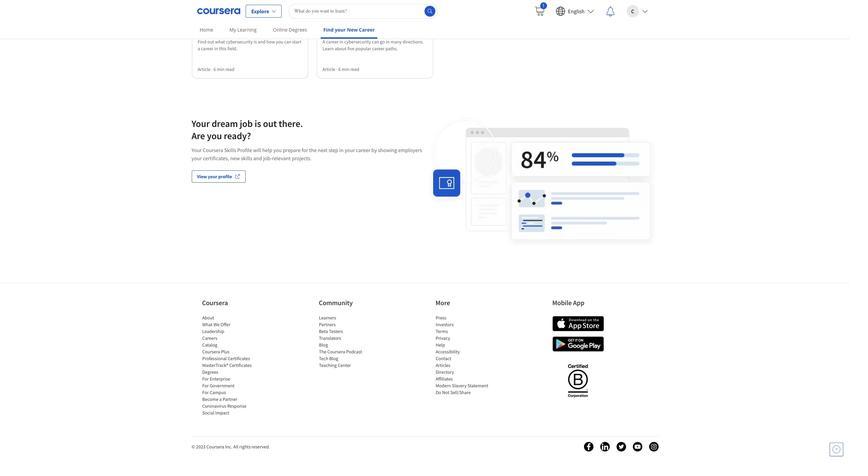 Task type: describe. For each thing, give the bounding box(es) containing it.
is inside find out what cybersecurity is and how you can start a career in this field.
[[254, 39, 257, 45]]

coursera left inc.
[[207, 444, 224, 450]]

articles
[[436, 362, 451, 368]]

the
[[309, 147, 317, 153]]

what inside what is cybersecurity? definition + industry guide
[[198, 17, 210, 24]]

government
[[210, 383, 234, 389]]

a inside about what we offer leadership careers catalog coursera plus professional certificates mastertrack® certificates degrees for enterprise for government for campus become a partner coronavirus response social impact
[[219, 396, 222, 402]]

professional certificates link
[[202, 356, 250, 362]]

you inside your coursera skills profile will help you prepare for the next step in your career by showing employers your certificates, new skills and job-relevant projects.
[[274, 147, 282, 153]]

testers
[[329, 328, 343, 335]]

cybersecurity?
[[216, 17, 250, 24]]

popular
[[356, 45, 371, 51]]

© 2023 coursera inc. all rights reserved.
[[192, 444, 270, 450]]

my learning
[[230, 26, 257, 33]]

coursera plus link
[[202, 349, 229, 355]]

help
[[436, 342, 445, 348]]

do not sell/share link
[[436, 390, 471, 396]]

coursera youtube image
[[633, 442, 643, 452]]

tech
[[319, 356, 328, 362]]

is
[[211, 17, 215, 24]]

1 vertical spatial certificates
[[229, 362, 252, 368]]

5 cybersecurity career paths (and how to get started)
[[323, 17, 427, 32]]

ready?
[[224, 130, 251, 142]]

press investors terms privacy help accessibility contact articles directory affiliates modern slavery statement do not sell/share
[[436, 315, 488, 396]]

what we offer link
[[202, 322, 230, 328]]

mastertrack®
[[202, 362, 228, 368]]

coursera twitter image
[[617, 442, 626, 452]]

c
[[631, 8, 635, 14]]

cybersecurity for cybersecurity?
[[226, 39, 253, 45]]

min for what is cybersecurity? definition + industry guide
[[217, 66, 225, 72]]

next
[[318, 147, 328, 153]]

app
[[573, 299, 585, 307]]

teaching center link
[[319, 362, 351, 368]]

5
[[323, 17, 325, 24]]

for campus link
[[202, 390, 226, 396]]

graphic of the learner profile page image
[[425, 117, 659, 250]]

accessibility link
[[436, 349, 460, 355]]

reserved.
[[252, 444, 270, 450]]

terms link
[[436, 328, 448, 335]]

list for coursera
[[202, 314, 260, 416]]

center
[[338, 362, 351, 368]]

article · 6 min read for 5 cybersecurity career paths (and how to get started)
[[323, 66, 359, 72]]

professional
[[202, 356, 227, 362]]

0 vertical spatial certificates
[[228, 356, 250, 362]]

rights
[[239, 444, 251, 450]]

career inside '5 cybersecurity career paths (and how to get started)'
[[359, 17, 375, 24]]

not
[[442, 390, 449, 396]]

directory
[[436, 369, 454, 375]]

2023
[[196, 444, 206, 450]]

my learning link
[[227, 22, 260, 37]]

3 for from the top
[[202, 390, 209, 396]]

press link
[[436, 315, 446, 321]]

for enterprise link
[[202, 376, 230, 382]]

what is cybersecurity? definition + industry guide
[[198, 17, 298, 32]]

many
[[391, 39, 402, 45]]

find out what cybersecurity is and how you can start a career in this field.
[[198, 39, 301, 51]]

english
[[568, 8, 585, 14]]

coursera facebook image
[[584, 442, 594, 452]]

your down cybersecurity
[[335, 26, 346, 33]]

learning
[[237, 26, 257, 33]]

c button
[[621, 0, 653, 22]]

paths
[[376, 17, 389, 24]]

investors
[[436, 322, 454, 328]]

6 for 5 cybersecurity career paths (and how to get started)
[[339, 66, 341, 72]]

your up view
[[192, 155, 202, 161]]

mastertrack® certificates link
[[202, 362, 252, 368]]

coursera image
[[197, 6, 240, 16]]

partner
[[223, 396, 237, 402]]

and inside find out what cybersecurity is and how you can start a career in this field.
[[258, 39, 266, 45]]

5 cybersecurity career paths (and how to get started) link
[[323, 16, 427, 33]]

a inside find out what cybersecurity is and how you can start a career in this field.
[[198, 45, 200, 51]]

the coursera podcast link
[[319, 349, 362, 355]]

article for 5 cybersecurity career paths (and how to get started)
[[323, 66, 335, 72]]

about
[[202, 315, 214, 321]]

1 vertical spatial career
[[359, 26, 375, 33]]

coursera inside your coursera skills profile will help you prepare for the next step in your career by showing employers your certificates, new skills and job-relevant projects.
[[203, 147, 223, 153]]

article for what is cybersecurity? definition + industry guide
[[198, 66, 211, 72]]

more
[[436, 299, 450, 307]]

my
[[230, 26, 236, 33]]

coursera inside about what we offer leadership careers catalog coursera plus professional certificates mastertrack® certificates degrees for enterprise for government for campus become a partner coronavirus response social impact
[[202, 349, 220, 355]]

directions.
[[403, 39, 424, 45]]

careers
[[202, 335, 217, 341]]

is inside your dream job is out there. are you ready?
[[255, 117, 261, 130]]

get
[[419, 17, 427, 24]]

response
[[227, 403, 246, 409]]

contact link
[[436, 356, 451, 362]]

all
[[233, 444, 238, 450]]

for government link
[[202, 383, 234, 389]]

community
[[319, 299, 353, 307]]

showing
[[378, 147, 397, 153]]

learn
[[323, 45, 334, 51]]

in up about
[[340, 39, 343, 45]]

find for find out what cybersecurity is and how you can start a career in this field.
[[198, 39, 207, 45]]

online
[[273, 26, 288, 33]]

step
[[329, 147, 338, 153]]

explore button
[[246, 5, 282, 17]]

articles link
[[436, 362, 451, 368]]

five
[[348, 45, 355, 51]]

new
[[347, 26, 358, 33]]

6 for what is cybersecurity? definition + industry guide
[[214, 66, 216, 72]]

leadership link
[[202, 328, 224, 335]]

privacy
[[436, 335, 450, 341]]

catalog link
[[202, 342, 217, 348]]

list for community
[[319, 314, 377, 369]]

enterprise
[[210, 376, 230, 382]]

blog link
[[319, 342, 328, 348]]

your for your coursera skills profile will help you prepare for the next step in your career by showing employers your certificates, new skills and job-relevant projects.
[[192, 147, 202, 153]]

home
[[200, 26, 213, 33]]

become a partner link
[[202, 396, 237, 402]]

1 horizontal spatial blog
[[329, 356, 338, 362]]

profile
[[218, 173, 232, 179]]

in right go
[[386, 39, 390, 45]]

article · 6 min read for what is cybersecurity? definition + industry guide
[[198, 66, 235, 72]]

view your profile
[[197, 173, 232, 179]]

list for more
[[436, 314, 493, 396]]

dream
[[212, 117, 238, 130]]

tech blog link
[[319, 356, 338, 362]]

your coursera skills profile will help you prepare for the next step in your career by showing employers your certificates, new skills and job-relevant projects.
[[192, 147, 422, 161]]

affiliates link
[[436, 376, 453, 382]]



Task type: locate. For each thing, give the bounding box(es) containing it.
1 horizontal spatial 6
[[339, 66, 341, 72]]

+
[[275, 17, 277, 24]]

career left paths
[[359, 17, 375, 24]]

1 horizontal spatial cybersecurity
[[344, 39, 371, 45]]

2 can from the left
[[372, 39, 379, 45]]

your dream job is out there. are you ready?
[[192, 117, 303, 142]]

2 cybersecurity from the left
[[344, 39, 371, 45]]

you for can
[[276, 39, 283, 45]]

· for what is cybersecurity? definition + industry guide
[[211, 66, 213, 72]]

leadership
[[202, 328, 224, 335]]

article · 6 min read down about
[[323, 66, 359, 72]]

0 horizontal spatial cybersecurity
[[226, 39, 253, 45]]

a career in cybersecurity can go in many directions. learn about five popular career paths.
[[323, 39, 424, 51]]

for down degrees link
[[202, 376, 209, 382]]

terms
[[436, 328, 448, 335]]

coronavirus
[[202, 403, 226, 409]]

1 vertical spatial for
[[202, 383, 209, 389]]

definition
[[251, 17, 274, 24]]

career inside find out what cybersecurity is and how you can start a career in this field.
[[201, 45, 214, 51]]

None search field
[[289, 4, 438, 19]]

explore
[[251, 8, 269, 14]]

list containing about
[[202, 314, 260, 416]]

1 horizontal spatial out
[[263, 117, 277, 130]]

guide
[[198, 25, 211, 32]]

directory link
[[436, 369, 454, 375]]

your inside button
[[208, 173, 217, 179]]

1
[[542, 2, 545, 9]]

about what we offer leadership careers catalog coursera plus professional certificates mastertrack® certificates degrees for enterprise for government for campus become a partner coronavirus response social impact
[[202, 315, 252, 416]]

0 vertical spatial a
[[198, 45, 200, 51]]

you inside your dream job is out there. are you ready?
[[207, 130, 222, 142]]

2 article · 6 min read from the left
[[323, 66, 359, 72]]

a down home link
[[198, 45, 200, 51]]

0 horizontal spatial find
[[198, 39, 207, 45]]

is down learning
[[254, 39, 257, 45]]

teaching
[[319, 362, 337, 368]]

0 vertical spatial your
[[192, 117, 210, 130]]

cybersecurity for career
[[344, 39, 371, 45]]

coursera
[[203, 147, 223, 153], [202, 299, 228, 307], [202, 349, 220, 355], [327, 349, 345, 355], [207, 444, 224, 450]]

1 vertical spatial what
[[202, 322, 212, 328]]

list containing learners
[[319, 314, 377, 369]]

degrees inside 'link'
[[289, 26, 307, 33]]

article · 6 min read down this
[[198, 66, 235, 72]]

mobile app
[[553, 299, 585, 307]]

read down the field.
[[226, 66, 235, 72]]

and left how
[[258, 39, 266, 45]]

(and
[[390, 17, 400, 24]]

1 min from the left
[[217, 66, 225, 72]]

1 horizontal spatial degrees
[[289, 26, 307, 33]]

0 vertical spatial blog
[[319, 342, 328, 348]]

offer
[[220, 322, 230, 328]]

1 article from the left
[[198, 66, 211, 72]]

out inside find out what cybersecurity is and how you can start a career in this field.
[[207, 39, 214, 45]]

degrees up start
[[289, 26, 307, 33]]

what up guide
[[198, 17, 210, 24]]

2 min from the left
[[342, 66, 350, 72]]

a down campus
[[219, 396, 222, 402]]

cybersecurity inside find out what cybersecurity is and how you can start a career in this field.
[[226, 39, 253, 45]]

career right "new"
[[359, 26, 375, 33]]

3 list from the left
[[436, 314, 493, 396]]

1 cybersecurity from the left
[[226, 39, 253, 45]]

1 your from the top
[[192, 117, 210, 130]]

career up learn
[[326, 39, 339, 45]]

affiliates
[[436, 376, 453, 382]]

1 horizontal spatial find
[[324, 26, 334, 33]]

press
[[436, 315, 446, 321]]

1 read from the left
[[226, 66, 235, 72]]

0 horizontal spatial list
[[202, 314, 260, 416]]

0 horizontal spatial ·
[[211, 66, 213, 72]]

coursera down catalog
[[202, 349, 220, 355]]

prepare
[[283, 147, 301, 153]]

· for 5 cybersecurity career paths (and how to get started)
[[336, 66, 338, 72]]

employers
[[398, 147, 422, 153]]

1 vertical spatial your
[[192, 147, 202, 153]]

to
[[413, 17, 418, 24]]

coursera instagram image
[[649, 442, 659, 452]]

accessibility
[[436, 349, 460, 355]]

read
[[226, 66, 235, 72], [351, 66, 359, 72]]

become
[[202, 396, 218, 402]]

0 horizontal spatial out
[[207, 39, 214, 45]]

0 horizontal spatial read
[[226, 66, 235, 72]]

career inside your coursera skills profile will help you prepare for the next step in your career by showing employers your certificates, new skills and job-relevant projects.
[[356, 147, 370, 153]]

you right how
[[276, 39, 283, 45]]

1 for from the top
[[202, 376, 209, 382]]

can inside a career in cybersecurity can go in many directions. learn about five popular career paths.
[[372, 39, 379, 45]]

min down this
[[217, 66, 225, 72]]

coursera up certificates,
[[203, 147, 223, 153]]

can left start
[[284, 39, 291, 45]]

1 vertical spatial and
[[253, 155, 262, 161]]

cybersecurity up the field.
[[226, 39, 253, 45]]

field.
[[228, 45, 238, 51]]

degrees down mastertrack®
[[202, 369, 218, 375]]

0 vertical spatial for
[[202, 376, 209, 382]]

certificates,
[[203, 155, 229, 161]]

in inside find out what cybersecurity is and how you can start a career in this field.
[[215, 45, 218, 51]]

download on the app store image
[[553, 316, 604, 331]]

1 horizontal spatial read
[[351, 66, 359, 72]]

certificates
[[228, 356, 250, 362], [229, 362, 252, 368]]

started)
[[323, 25, 341, 32]]

your left dream at the left top of the page
[[192, 117, 210, 130]]

inc.
[[225, 444, 232, 450]]

do
[[436, 390, 441, 396]]

your right step
[[345, 147, 355, 153]]

1 horizontal spatial a
[[219, 396, 222, 402]]

is
[[254, 39, 257, 45], [255, 117, 261, 130]]

for
[[302, 147, 308, 153]]

cybersecurity
[[327, 17, 358, 24]]

degrees inside about what we offer leadership careers catalog coursera plus professional certificates mastertrack® certificates degrees for enterprise for government for campus become a partner coronavirus response social impact
[[202, 369, 218, 375]]

2 vertical spatial you
[[274, 147, 282, 153]]

projects.
[[292, 155, 312, 161]]

industry
[[279, 17, 298, 24]]

0 vertical spatial degrees
[[289, 26, 307, 33]]

find inside find out what cybersecurity is and how you can start a career in this field.
[[198, 39, 207, 45]]

read for cybersecurity?
[[226, 66, 235, 72]]

coursera up about link
[[202, 299, 228, 307]]

in inside your coursera skills profile will help you prepare for the next step in your career by showing employers your certificates, new skills and job-relevant projects.
[[339, 147, 344, 153]]

your
[[192, 117, 210, 130], [192, 147, 202, 153]]

0 vertical spatial out
[[207, 39, 214, 45]]

skills
[[224, 147, 236, 153]]

2 for from the top
[[202, 383, 209, 389]]

you for ready?
[[207, 130, 222, 142]]

0 horizontal spatial 6
[[214, 66, 216, 72]]

online degrees link
[[270, 22, 310, 37]]

list containing press
[[436, 314, 493, 396]]

in left this
[[215, 45, 218, 51]]

view
[[197, 173, 207, 179]]

you
[[276, 39, 283, 45], [207, 130, 222, 142], [274, 147, 282, 153]]

certificates down professional certificates link
[[229, 362, 252, 368]]

1 can from the left
[[284, 39, 291, 45]]

0 vertical spatial you
[[276, 39, 283, 45]]

out left "what"
[[207, 39, 214, 45]]

2 · from the left
[[336, 66, 338, 72]]

in right step
[[339, 147, 344, 153]]

new
[[230, 155, 240, 161]]

find for find your new career
[[324, 26, 334, 33]]

coursera up tech blog link
[[327, 349, 345, 355]]

1 vertical spatial degrees
[[202, 369, 218, 375]]

1 horizontal spatial article
[[323, 66, 335, 72]]

0 vertical spatial is
[[254, 39, 257, 45]]

profile
[[237, 147, 252, 153]]

a
[[198, 45, 200, 51], [219, 396, 222, 402]]

a
[[323, 39, 325, 45]]

out inside your dream job is out there. are you ready?
[[263, 117, 277, 130]]

beta testers link
[[319, 328, 343, 335]]

what
[[198, 17, 210, 24], [202, 322, 212, 328]]

1 vertical spatial a
[[219, 396, 222, 402]]

0 horizontal spatial blog
[[319, 342, 328, 348]]

start
[[292, 39, 301, 45]]

1 horizontal spatial article · 6 min read
[[323, 66, 359, 72]]

for
[[202, 376, 209, 382], [202, 383, 209, 389], [202, 390, 209, 396]]

0 horizontal spatial min
[[217, 66, 225, 72]]

1 horizontal spatial ·
[[336, 66, 338, 72]]

is right job
[[255, 117, 261, 130]]

article · 6 min read
[[198, 66, 235, 72], [323, 66, 359, 72]]

0 vertical spatial career
[[359, 17, 375, 24]]

0 horizontal spatial article · 6 min read
[[198, 66, 235, 72]]

min down about
[[342, 66, 350, 72]]

2 list from the left
[[319, 314, 377, 369]]

get it on google play image
[[553, 337, 604, 352]]

what down about link
[[202, 322, 212, 328]]

will
[[253, 147, 261, 153]]

shopping cart: 1 item element
[[534, 2, 547, 16]]

career left this
[[201, 45, 214, 51]]

you inside find out what cybersecurity is and how you can start a career in this field.
[[276, 39, 283, 45]]

help center image
[[833, 445, 841, 454]]

coursera linkedin image
[[600, 442, 610, 452]]

career left by
[[356, 147, 370, 153]]

your right view
[[208, 173, 217, 179]]

your inside your coursera skills profile will help you prepare for the next step in your career by showing employers your certificates, new skills and job-relevant projects.
[[192, 147, 202, 153]]

coronavirus response link
[[202, 403, 246, 409]]

read down five
[[351, 66, 359, 72]]

for up become
[[202, 390, 209, 396]]

1 link
[[529, 0, 551, 22]]

and inside your coursera skills profile will help you prepare for the next step in your career by showing employers your certificates, new skills and job-relevant projects.
[[253, 155, 262, 161]]

1 vertical spatial blog
[[329, 356, 338, 362]]

1 vertical spatial out
[[263, 117, 277, 130]]

1 vertical spatial is
[[255, 117, 261, 130]]

your for your dream job is out there. are you ready?
[[192, 117, 210, 130]]

6 down about
[[339, 66, 341, 72]]

beta
[[319, 328, 328, 335]]

blog up the
[[319, 342, 328, 348]]

2 horizontal spatial list
[[436, 314, 493, 396]]

1 horizontal spatial can
[[372, 39, 379, 45]]

min for 5 cybersecurity career paths (and how to get started)
[[342, 66, 350, 72]]

1 horizontal spatial min
[[342, 66, 350, 72]]

0 horizontal spatial a
[[198, 45, 200, 51]]

can inside find out what cybersecurity is and how you can start a career in this field.
[[284, 39, 291, 45]]

list
[[202, 314, 260, 416], [319, 314, 377, 369], [436, 314, 493, 396]]

2 vertical spatial for
[[202, 390, 209, 396]]

What do you want to learn? text field
[[289, 4, 438, 19]]

campus
[[210, 390, 226, 396]]

0 vertical spatial find
[[324, 26, 334, 33]]

impact
[[215, 410, 229, 416]]

you up relevant
[[274, 147, 282, 153]]

job-
[[263, 155, 272, 161]]

for up for campus link
[[202, 383, 209, 389]]

find down the 5
[[324, 26, 334, 33]]

there.
[[279, 117, 303, 130]]

learners partners beta testers translators blog the coursera podcast tech blog teaching center
[[319, 315, 362, 368]]

career
[[359, 17, 375, 24], [359, 26, 375, 33]]

find your new career link
[[321, 22, 378, 39]]

out left there.
[[263, 117, 277, 130]]

1 · from the left
[[211, 66, 213, 72]]

cybersecurity inside a career in cybersecurity can go in many directions. learn about five popular career paths.
[[344, 39, 371, 45]]

1 list from the left
[[202, 314, 260, 416]]

what inside about what we offer leadership careers catalog coursera plus professional certificates mastertrack® certificates degrees for enterprise for government for campus become a partner coronavirus response social impact
[[202, 322, 212, 328]]

1 horizontal spatial list
[[319, 314, 377, 369]]

out
[[207, 39, 214, 45], [263, 117, 277, 130]]

coursera inside the learners partners beta testers translators blog the coursera podcast tech blog teaching center
[[327, 349, 345, 355]]

partners
[[319, 322, 336, 328]]

1 article · 6 min read from the left
[[198, 66, 235, 72]]

find down home link
[[198, 39, 207, 45]]

0 horizontal spatial can
[[284, 39, 291, 45]]

2 read from the left
[[351, 66, 359, 72]]

2 article from the left
[[323, 66, 335, 72]]

your inside your dream job is out there. are you ready?
[[192, 117, 210, 130]]

career down go
[[372, 45, 385, 51]]

your down are
[[192, 147, 202, 153]]

0 vertical spatial and
[[258, 39, 266, 45]]

©
[[192, 444, 195, 450]]

2 6 from the left
[[339, 66, 341, 72]]

relevant
[[272, 155, 291, 161]]

modern
[[436, 383, 451, 389]]

1 vertical spatial you
[[207, 130, 222, 142]]

6 down "what"
[[214, 66, 216, 72]]

you right are
[[207, 130, 222, 142]]

0 vertical spatial what
[[198, 17, 210, 24]]

find your new career
[[324, 26, 375, 33]]

min
[[217, 66, 225, 72], [342, 66, 350, 72]]

certificates up mastertrack® certificates link
[[228, 356, 250, 362]]

read for career
[[351, 66, 359, 72]]

can left go
[[372, 39, 379, 45]]

1 6 from the left
[[214, 66, 216, 72]]

blog up teaching center link
[[329, 356, 338, 362]]

2 your from the top
[[192, 147, 202, 153]]

cybersecurity up popular
[[344, 39, 371, 45]]

and down will
[[253, 155, 262, 161]]

1 vertical spatial find
[[198, 39, 207, 45]]

0 horizontal spatial degrees
[[202, 369, 218, 375]]

the
[[319, 349, 326, 355]]

logo of certified b corporation image
[[564, 360, 592, 401]]

degrees link
[[202, 369, 218, 375]]

0 horizontal spatial article
[[198, 66, 211, 72]]



Task type: vqa. For each thing, say whether or not it's contained in the screenshot.
the leftmost C++
no



